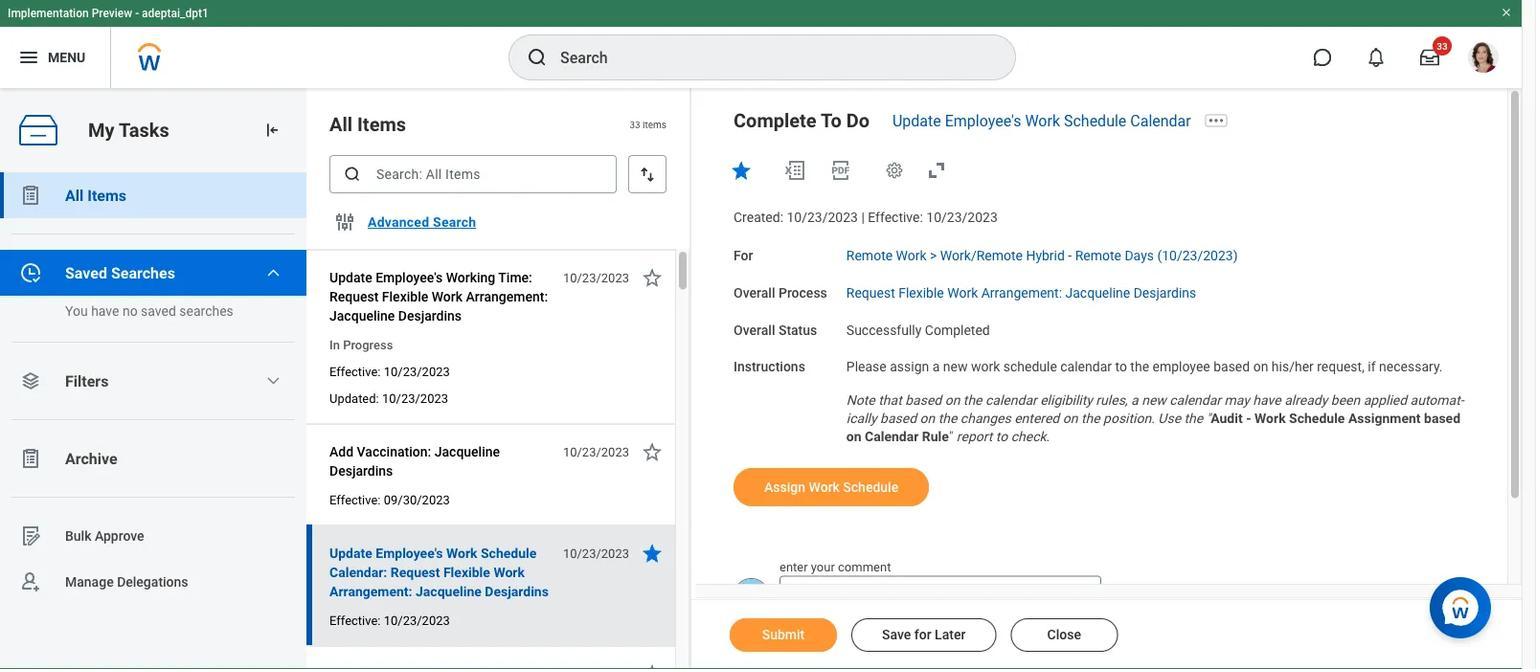 Task type: locate. For each thing, give the bounding box(es) containing it.
all up saved
[[65, 186, 84, 204]]

1 horizontal spatial arrangement:
[[466, 289, 548, 305]]

2 star image from the top
[[641, 441, 664, 464]]

0 horizontal spatial to
[[996, 428, 1008, 444]]

1 vertical spatial -
[[1068, 248, 1072, 264]]

work inside update employee's working time: request flexible work arrangement: jacqueline desjardins
[[432, 289, 463, 305]]

request up in progress
[[329, 289, 379, 305]]

changes
[[960, 411, 1011, 426]]

flexible down 09/30/2023
[[443, 565, 490, 580]]

0 vertical spatial "
[[1206, 411, 1211, 426]]

calendar up use
[[1170, 393, 1221, 408]]

arrangement: down remote work > work/remote hybrid - remote days (10/23/2023)
[[981, 285, 1062, 301]]

0 vertical spatial all
[[329, 113, 352, 136]]

the up changes
[[963, 393, 982, 408]]

calendar inside audit - work schedule assignment based on calendar rule
[[865, 428, 919, 444]]

1 horizontal spatial all
[[329, 113, 352, 136]]

to up rules,
[[1115, 359, 1127, 375]]

33 left items
[[630, 119, 640, 130]]

clipboard image
[[19, 184, 42, 207], [19, 447, 42, 470]]

0 horizontal spatial arrangement:
[[329, 584, 412, 600]]

calendar
[[1130, 112, 1191, 130], [865, 428, 919, 444]]

33 inside item list element
[[630, 119, 640, 130]]

chevron down image inside filters dropdown button
[[266, 374, 281, 389]]

2 horizontal spatial -
[[1246, 411, 1251, 426]]

1 horizontal spatial remote
[[1075, 248, 1121, 264]]

manage
[[65, 574, 114, 590]]

2 effective: 10/23/2023 from the top
[[329, 613, 450, 628]]

0 horizontal spatial 33
[[630, 119, 640, 130]]

1 vertical spatial calendar
[[865, 428, 919, 444]]

employee's inside update employee's working time: request flexible work arrangement: jacqueline desjardins
[[376, 270, 443, 285]]

1 horizontal spatial have
[[1253, 393, 1281, 408]]

to down changes
[[996, 428, 1008, 444]]

1 vertical spatial overall
[[734, 322, 775, 338]]

1 vertical spatial 33
[[630, 119, 640, 130]]

star image
[[641, 266, 664, 289], [641, 441, 664, 464], [641, 663, 664, 669]]

1 vertical spatial star image
[[641, 441, 664, 464]]

a right "assign"
[[933, 359, 940, 375]]

that
[[878, 393, 902, 408]]

update down the configure "image"
[[329, 270, 372, 285]]

calendar up eligibility
[[1060, 359, 1112, 375]]

a up position. on the bottom right of the page
[[1131, 393, 1138, 408]]

complete
[[734, 109, 817, 132]]

1 vertical spatial items
[[87, 186, 126, 204]]

note that based on the calendar eligibility rules, a new calendar may have already been applied automat ically based on the changes entered on the position. use the "
[[846, 393, 1464, 426]]

items down my
[[87, 186, 126, 204]]

notifications large image
[[1367, 48, 1386, 67]]

33 inside button
[[1437, 40, 1448, 52]]

audit - work schedule assignment based on calendar rule
[[846, 411, 1464, 444]]

fullscreen image
[[925, 159, 948, 182]]

0 vertical spatial 33
[[1437, 40, 1448, 52]]

automat
[[1410, 393, 1464, 408]]

1 clipboard image from the top
[[19, 184, 42, 207]]

1 vertical spatial employee's
[[376, 270, 443, 285]]

0 horizontal spatial new
[[943, 359, 968, 375]]

clipboard image left archive
[[19, 447, 42, 470]]

0 vertical spatial new
[[943, 359, 968, 375]]

0 horizontal spatial all items
[[65, 186, 126, 204]]

request inside update employee's work schedule calendar: request flexible work arrangement: jacqueline desjardins
[[390, 565, 440, 580]]

effective: 10/23/2023 up updated: 10/23/2023
[[329, 364, 450, 379]]

2 vertical spatial update
[[329, 545, 372, 561]]

time:
[[498, 270, 532, 285]]

vaccination:
[[357, 444, 431, 460]]

2 overall from the top
[[734, 322, 775, 338]]

10/23/2023
[[787, 210, 858, 226], [926, 210, 998, 226], [563, 271, 629, 285], [384, 364, 450, 379], [382, 391, 448, 406], [563, 445, 629, 459], [563, 546, 629, 561], [384, 613, 450, 628]]

remote left days
[[1075, 248, 1121, 264]]

0 vertical spatial employee's
[[945, 112, 1021, 130]]

calendar up changes
[[985, 393, 1037, 408]]

tasks
[[119, 119, 169, 141]]

do
[[846, 109, 870, 132]]

0 horizontal spatial items
[[87, 186, 126, 204]]

1 horizontal spatial all items
[[329, 113, 406, 136]]

chevron down image for filters
[[266, 374, 281, 389]]

1 effective: 10/23/2023 from the top
[[329, 364, 450, 379]]

1 vertical spatial a
[[1131, 393, 1138, 408]]

arrangement: inside update employee's work schedule calendar: request flexible work arrangement: jacqueline desjardins
[[329, 584, 412, 600]]

based up may
[[1214, 359, 1250, 375]]

0 horizontal spatial calendar
[[865, 428, 919, 444]]

flexible up the progress
[[382, 289, 428, 305]]

0 vertical spatial star image
[[730, 159, 753, 182]]

1 vertical spatial update
[[329, 270, 372, 285]]

1 horizontal spatial to
[[1115, 359, 1127, 375]]

1 star image from the top
[[641, 266, 664, 289]]

request,
[[1317, 359, 1365, 375]]

bulk approve link
[[0, 513, 306, 559]]

based
[[1214, 359, 1250, 375], [905, 393, 942, 408], [880, 411, 917, 426], [1424, 411, 1461, 426]]

1 horizontal spatial star image
[[730, 159, 753, 182]]

- right hybrid
[[1068, 248, 1072, 264]]

0 vertical spatial all items
[[329, 113, 406, 136]]

employee's down 09/30/2023
[[376, 545, 443, 561]]

work/remote
[[940, 248, 1023, 264]]

search image
[[526, 46, 549, 69]]

update for update employee's work schedule calendar
[[893, 112, 941, 130]]

employee's down advanced
[[376, 270, 443, 285]]

successfully completed
[[846, 322, 990, 338]]

list
[[0, 172, 306, 605]]

overall process
[[734, 285, 827, 301]]

effective: 10/23/2023 down calendar:
[[329, 613, 450, 628]]

1 horizontal spatial flexible
[[443, 565, 490, 580]]

request up successfully
[[846, 285, 895, 301]]

jacqueline
[[1065, 285, 1130, 301], [329, 308, 395, 324], [435, 444, 500, 460], [416, 584, 482, 600]]

2 clipboard image from the top
[[19, 447, 42, 470]]

no
[[123, 303, 138, 319]]

close environment banner image
[[1501, 7, 1512, 18]]

new inside note that based on the calendar eligibility rules, a new calendar may have already been applied automat ically based on the changes entered on the position. use the "
[[1142, 393, 1166, 408]]

based down automat
[[1424, 411, 1461, 426]]

employee's up fullscreen icon
[[945, 112, 1021, 130]]

1 vertical spatial all
[[65, 186, 84, 204]]

based right that
[[905, 393, 942, 408]]

update for update employee's working time: request flexible work arrangement: jacqueline desjardins
[[329, 270, 372, 285]]

have inside note that based on the calendar eligibility rules, a new calendar may have already been applied automat ically based on the changes entered on the position. use the "
[[1253, 393, 1281, 408]]

comment
[[838, 560, 891, 575]]

0 vertical spatial effective: 10/23/2023
[[329, 364, 450, 379]]

eligibility
[[1040, 393, 1093, 408]]

1 horizontal spatial new
[[1142, 393, 1166, 408]]

- down may
[[1246, 411, 1251, 426]]

update
[[893, 112, 941, 130], [329, 270, 372, 285], [329, 545, 372, 561]]

all items down my
[[65, 186, 126, 204]]

justify image
[[17, 46, 40, 69]]

new left work
[[943, 359, 968, 375]]

0 vertical spatial clipboard image
[[19, 184, 42, 207]]

2 horizontal spatial arrangement:
[[981, 285, 1062, 301]]

Search Workday  search field
[[560, 36, 976, 79]]

1 vertical spatial star image
[[641, 542, 664, 565]]

update up fullscreen icon
[[893, 112, 941, 130]]

arrangement: down calendar:
[[329, 584, 412, 600]]

working
[[446, 270, 495, 285]]

0 vertical spatial star image
[[641, 266, 664, 289]]

employee's
[[945, 112, 1021, 130], [376, 270, 443, 285], [376, 545, 443, 561]]

- inside audit - work schedule assignment based on calendar rule
[[1246, 411, 1251, 426]]

save
[[882, 627, 911, 643]]

all items button
[[0, 172, 306, 218]]

jacqueline inside update employee's working time: request flexible work arrangement: jacqueline desjardins
[[329, 308, 395, 324]]

have inside "button"
[[91, 303, 119, 319]]

0 horizontal spatial a
[[933, 359, 940, 375]]

archive button
[[0, 436, 306, 482]]

implementation preview -   adeptai_dpt1
[[8, 7, 209, 20]]

1 vertical spatial have
[[1253, 393, 1281, 408]]

schedule
[[1003, 359, 1057, 375]]

2 vertical spatial star image
[[641, 663, 664, 669]]

" left report
[[949, 428, 953, 444]]

employee's for update employee's work schedule calendar
[[945, 112, 1021, 130]]

request flexible work arrangement: jacqueline desjardins link
[[846, 281, 1196, 301]]

33 for 33
[[1437, 40, 1448, 52]]

2 chevron down image from the top
[[266, 374, 281, 389]]

0 vertical spatial items
[[357, 113, 406, 136]]

star image
[[730, 159, 753, 182], [641, 542, 664, 565]]

ically
[[846, 393, 1464, 426]]

may
[[1224, 393, 1250, 408]]

2 horizontal spatial request
[[846, 285, 895, 301]]

1 horizontal spatial request
[[390, 565, 440, 580]]

add vaccination: jacqueline desjardins
[[329, 444, 500, 479]]

to
[[821, 109, 842, 132]]

0 horizontal spatial request
[[329, 289, 379, 305]]

on inside audit - work schedule assignment based on calendar rule
[[846, 428, 862, 444]]

created:
[[734, 210, 783, 226]]

have right may
[[1253, 393, 1281, 408]]

effective: down calendar:
[[329, 613, 381, 628]]

the left 'employee'
[[1130, 359, 1149, 375]]

- right the preview
[[135, 7, 139, 20]]

bulk approve
[[65, 528, 144, 544]]

0 vertical spatial have
[[91, 303, 119, 319]]

advanced search button
[[360, 203, 484, 241]]

check
[[1011, 428, 1046, 444]]

desjardins inside update employee's work schedule calendar: request flexible work arrangement: jacqueline desjardins
[[485, 584, 549, 600]]

please
[[846, 359, 887, 375]]

1 horizontal spatial a
[[1131, 393, 1138, 408]]

hybrid
[[1026, 248, 1065, 264]]

all items up search image
[[329, 113, 406, 136]]

employee's inside update employee's work schedule calendar: request flexible work arrangement: jacqueline desjardins
[[376, 545, 443, 561]]

a
[[933, 359, 940, 375], [1131, 393, 1138, 408]]

effective:
[[868, 210, 923, 226], [329, 364, 381, 379], [329, 493, 381, 507], [329, 613, 381, 628]]

1 horizontal spatial items
[[357, 113, 406, 136]]

based inside audit - work schedule assignment based on calendar rule
[[1424, 411, 1461, 426]]

later
[[935, 627, 966, 643]]

in progress
[[329, 338, 393, 352]]

assign
[[764, 479, 806, 495]]

clipboard image up clock check icon
[[19, 184, 42, 207]]

0 horizontal spatial have
[[91, 303, 119, 319]]

configure image
[[333, 211, 356, 234]]

0 vertical spatial overall
[[734, 285, 775, 301]]

remote
[[846, 248, 893, 264], [1075, 248, 1121, 264]]

advanced search
[[368, 214, 476, 230]]

0 horizontal spatial star image
[[641, 542, 664, 565]]

1 vertical spatial new
[[1142, 393, 1166, 408]]

request right calendar:
[[390, 565, 440, 580]]

1 horizontal spatial calendar
[[1060, 359, 1112, 375]]

bulk
[[65, 528, 91, 544]]

0 vertical spatial update
[[893, 112, 941, 130]]

saved searches
[[65, 264, 175, 282]]

you have no saved searches
[[65, 303, 234, 319]]

manage delegations link
[[0, 559, 306, 605]]

" right use
[[1206, 411, 1211, 426]]

jacqueline inside add vaccination: jacqueline desjardins
[[435, 444, 500, 460]]

0 horizontal spatial flexible
[[382, 289, 428, 305]]

update inside update employee's working time: request flexible work arrangement: jacqueline desjardins
[[329, 270, 372, 285]]

1 horizontal spatial calendar
[[1130, 112, 1191, 130]]

schedule
[[1064, 112, 1127, 130], [1289, 411, 1345, 426], [843, 479, 899, 495], [481, 545, 537, 561]]

1 vertical spatial clipboard image
[[19, 447, 42, 470]]

overall up instructions
[[734, 322, 775, 338]]

schedule inside update employee's work schedule calendar: request flexible work arrangement: jacqueline desjardins
[[481, 545, 537, 561]]

1 horizontal spatial -
[[1068, 248, 1072, 264]]

if
[[1368, 359, 1376, 375]]

flexible
[[899, 285, 944, 301], [382, 289, 428, 305], [443, 565, 490, 580]]

flexible up overall status element
[[899, 285, 944, 301]]

please assign a new work schedule calendar to the employee based on his/her request, if necessary.
[[846, 359, 1443, 375]]

update for update employee's work schedule calendar: request flexible work arrangement: jacqueline desjardins
[[329, 545, 372, 561]]

update inside update employee's work schedule calendar: request flexible work arrangement: jacqueline desjardins
[[329, 545, 372, 561]]

0 vertical spatial -
[[135, 7, 139, 20]]

applied
[[1363, 393, 1407, 408]]

all up search image
[[329, 113, 352, 136]]

items up search image
[[357, 113, 406, 136]]

1 horizontal spatial 33
[[1437, 40, 1448, 52]]

0 vertical spatial a
[[933, 359, 940, 375]]

new up use
[[1142, 393, 1166, 408]]

remote down created: 10/23/2023 | effective: 10/23/2023
[[846, 248, 893, 264]]

schedule for audit - work schedule assignment based on calendar rule
[[1289, 411, 1345, 426]]

user plus image
[[19, 571, 42, 594]]

rules,
[[1096, 393, 1128, 408]]

0 horizontal spatial "
[[949, 428, 953, 444]]

have left no
[[91, 303, 119, 319]]

" inside note that based on the calendar eligibility rules, a new calendar may have already been applied automat ically based on the changes entered on the position. use the "
[[1206, 411, 1211, 426]]

1 vertical spatial to
[[996, 428, 1008, 444]]

1 horizontal spatial "
[[1206, 411, 1211, 426]]

schedule inside audit - work schedule assignment based on calendar rule
[[1289, 411, 1345, 426]]

update up calendar:
[[329, 545, 372, 561]]

2 vertical spatial employee's
[[376, 545, 443, 561]]

0 vertical spatial chevron down image
[[266, 265, 281, 281]]

"
[[1206, 411, 1211, 426], [949, 428, 953, 444]]

1 chevron down image from the top
[[266, 265, 281, 281]]

2 vertical spatial -
[[1246, 411, 1251, 426]]

save for later button
[[851, 619, 996, 652]]

1 vertical spatial chevron down image
[[266, 374, 281, 389]]

-
[[135, 7, 139, 20], [1068, 248, 1072, 264], [1246, 411, 1251, 426]]

request
[[846, 285, 895, 301], [329, 289, 379, 305], [390, 565, 440, 580]]

successfully
[[846, 322, 922, 338]]

clipboard image inside all items button
[[19, 184, 42, 207]]

arrangement:
[[981, 285, 1062, 301], [466, 289, 548, 305], [329, 584, 412, 600]]

clipboard image inside archive button
[[19, 447, 42, 470]]

1 vertical spatial all items
[[65, 186, 126, 204]]

1 overall from the top
[[734, 285, 775, 301]]

1 vertical spatial effective: 10/23/2023
[[329, 613, 450, 628]]

overall down for
[[734, 285, 775, 301]]

overall
[[734, 285, 775, 301], [734, 322, 775, 338]]

arrangement: down time:
[[466, 289, 548, 305]]

calendar:
[[329, 565, 387, 580]]

progress
[[343, 338, 393, 352]]

inbox large image
[[1420, 48, 1439, 67]]

0 horizontal spatial all
[[65, 186, 84, 204]]

all inside button
[[65, 186, 84, 204]]

schedule inside assign work schedule button
[[843, 479, 899, 495]]

flexible inside update employee's work schedule calendar: request flexible work arrangement: jacqueline desjardins
[[443, 565, 490, 580]]

the up rule
[[938, 411, 957, 426]]

all inside item list element
[[329, 113, 352, 136]]

0 horizontal spatial -
[[135, 7, 139, 20]]

jacqueline inside update employee's work schedule calendar: request flexible work arrangement: jacqueline desjardins
[[416, 584, 482, 600]]

chevron down image
[[266, 265, 281, 281], [266, 374, 281, 389]]

clipboard image for archive
[[19, 447, 42, 470]]

work
[[1025, 112, 1060, 130], [896, 248, 927, 264], [947, 285, 978, 301], [432, 289, 463, 305], [1255, 411, 1286, 426], [809, 479, 840, 495], [446, 545, 477, 561], [494, 565, 525, 580]]

employee's for update employee's work schedule calendar: request flexible work arrangement: jacqueline desjardins
[[376, 545, 443, 561]]

3 star image from the top
[[641, 663, 664, 669]]

(10/23/2023)
[[1157, 248, 1238, 264]]

star image for update employee's working time: request flexible work arrangement: jacqueline desjardins
[[641, 266, 664, 289]]

33 left profile logan mcneil image
[[1437, 40, 1448, 52]]

0 horizontal spatial remote
[[846, 248, 893, 264]]



Task type: vqa. For each thing, say whether or not it's contained in the screenshot.
the middle Update
yes



Task type: describe. For each thing, give the bounding box(es) containing it.
enter your comment
[[780, 560, 891, 575]]

work inside button
[[809, 479, 840, 495]]

use
[[1158, 411, 1181, 426]]

report
[[957, 428, 993, 444]]

all items inside button
[[65, 186, 126, 204]]

desjardins inside update employee's working time: request flexible work arrangement: jacqueline desjardins
[[398, 308, 462, 324]]

advanced
[[368, 214, 429, 230]]

a inside note that based on the calendar eligibility rules, a new calendar may have already been applied automat ically based on the changes entered on the position. use the "
[[1131, 393, 1138, 408]]

clipboard image for all items
[[19, 184, 42, 207]]

items inside all items button
[[87, 186, 126, 204]]

effective: up updated:
[[329, 364, 381, 379]]

assignment
[[1348, 411, 1421, 426]]

based down that
[[880, 411, 917, 426]]

profile logan mcneil image
[[1468, 42, 1499, 77]]

effective: right |
[[868, 210, 923, 226]]

employee's for update employee's working time: request flexible work arrangement: jacqueline desjardins
[[376, 270, 443, 285]]

manage delegations
[[65, 574, 188, 590]]

close
[[1047, 627, 1081, 643]]

your
[[811, 560, 835, 575]]

list containing all items
[[0, 172, 306, 605]]

view printable version (pdf) image
[[829, 159, 852, 182]]

" report to check .
[[949, 428, 1050, 444]]

necessary.
[[1379, 359, 1443, 375]]

filters button
[[0, 358, 306, 404]]

flexible inside update employee's working time: request flexible work arrangement: jacqueline desjardins
[[382, 289, 428, 305]]

updated: 10/23/2023
[[329, 391, 448, 406]]

completed
[[925, 322, 990, 338]]

searches
[[179, 303, 234, 319]]

33 button
[[1409, 36, 1452, 79]]

work inside audit - work schedule assignment based on calendar rule
[[1255, 411, 1286, 426]]

rename image
[[19, 525, 42, 548]]

desjardins inside add vaccination: jacqueline desjardins
[[329, 463, 393, 479]]

menu button
[[0, 27, 110, 88]]

save for later
[[882, 627, 966, 643]]

add
[[329, 444, 354, 460]]

update employee's working time: request flexible work arrangement: jacqueline desjardins button
[[329, 266, 553, 328]]

gear image
[[885, 161, 904, 180]]

update employee's work schedule calendar
[[893, 112, 1191, 130]]

my tasks element
[[0, 88, 306, 669]]

days
[[1125, 248, 1154, 264]]

his/her
[[1272, 359, 1314, 375]]

update employee's work schedule calendar link
[[893, 112, 1191, 130]]

implementation
[[8, 7, 89, 20]]

complete to do
[[734, 109, 870, 132]]

instructions
[[734, 359, 805, 375]]

adeptai_dpt1
[[142, 7, 209, 20]]

you have no saved searches button
[[0, 296, 287, 327]]

effective: 09/30/2023
[[329, 493, 450, 507]]

assign work schedule
[[764, 479, 899, 495]]

schedule for update employee's work schedule calendar
[[1064, 112, 1127, 130]]

2 horizontal spatial calendar
[[1170, 393, 1221, 408]]

Search: All Items text field
[[329, 155, 617, 193]]

process
[[779, 285, 827, 301]]

update employee's work schedule calendar: request flexible work arrangement: jacqueline desjardins button
[[329, 542, 553, 603]]

star image for add vaccination: jacqueline desjardins
[[641, 441, 664, 464]]

assign
[[890, 359, 929, 375]]

updated:
[[329, 391, 379, 406]]

1 vertical spatial "
[[949, 428, 953, 444]]

arrangement: inside request flexible work arrangement: jacqueline desjardins link
[[981, 285, 1062, 301]]

request inside update employee's working time: request flexible work arrangement: jacqueline desjardins
[[329, 289, 379, 305]]

saved searches button
[[0, 250, 306, 296]]

for
[[734, 248, 753, 264]]

33 items
[[630, 119, 667, 130]]

employee
[[1153, 359, 1210, 375]]

request flexible work arrangement: jacqueline desjardins
[[846, 285, 1196, 301]]

item list element
[[306, 88, 691, 669]]

submit button
[[730, 619, 837, 652]]

>
[[930, 248, 937, 264]]

my
[[88, 119, 115, 141]]

clock check image
[[19, 261, 42, 284]]

overall status element
[[846, 311, 990, 339]]

work
[[971, 359, 1000, 375]]

preview
[[92, 7, 132, 20]]

0 vertical spatial calendar
[[1130, 112, 1191, 130]]

effective: down add
[[329, 493, 381, 507]]

items
[[643, 119, 667, 130]]

position.
[[1103, 411, 1155, 426]]

entered
[[1014, 411, 1059, 426]]

note
[[846, 393, 875, 408]]

perspective image
[[19, 370, 42, 393]]

1 remote from the left
[[846, 248, 893, 264]]

remote work > work/remote hybrid - remote days (10/23/2023) link
[[846, 244, 1238, 264]]

2 horizontal spatial flexible
[[899, 285, 944, 301]]

in
[[329, 338, 340, 352]]

search image
[[343, 165, 362, 184]]

filters
[[65, 372, 109, 390]]

rule
[[922, 428, 949, 444]]

overall for overall process
[[734, 285, 775, 301]]

transformation import image
[[262, 121, 282, 140]]

assign work schedule button
[[734, 468, 929, 507]]

submit
[[762, 627, 805, 643]]

- inside menu banner
[[135, 7, 139, 20]]

desjardins inside request flexible work arrangement: jacqueline desjardins link
[[1134, 285, 1196, 301]]

archive
[[65, 450, 117, 468]]

saved
[[141, 303, 176, 319]]

0 horizontal spatial calendar
[[985, 393, 1037, 408]]

arrangement: inside update employee's working time: request flexible work arrangement: jacqueline desjardins
[[466, 289, 548, 305]]

action bar region
[[691, 600, 1522, 669]]

sort image
[[638, 165, 657, 184]]

remote work > work/remote hybrid - remote days (10/23/2023)
[[846, 248, 1238, 264]]

export to excel image
[[783, 159, 806, 182]]

2 remote from the left
[[1075, 248, 1121, 264]]

created: 10/23/2023 | effective: 10/23/2023
[[734, 210, 998, 226]]

schedule for update employee's work schedule calendar: request flexible work arrangement: jacqueline desjardins
[[481, 545, 537, 561]]

saved
[[65, 264, 107, 282]]

the down rules,
[[1081, 411, 1100, 426]]

items inside item list element
[[357, 113, 406, 136]]

0 vertical spatial to
[[1115, 359, 1127, 375]]

status
[[779, 322, 817, 338]]

chevron down image for saved searches
[[266, 265, 281, 281]]

menu banner
[[0, 0, 1522, 88]]

search
[[433, 214, 476, 230]]

all items inside item list element
[[329, 113, 406, 136]]

delegations
[[117, 574, 188, 590]]

enter
[[780, 560, 808, 575]]

|
[[861, 210, 865, 226]]

33 for 33 items
[[630, 119, 640, 130]]

the right use
[[1184, 411, 1203, 426]]

overall for overall status
[[734, 322, 775, 338]]



